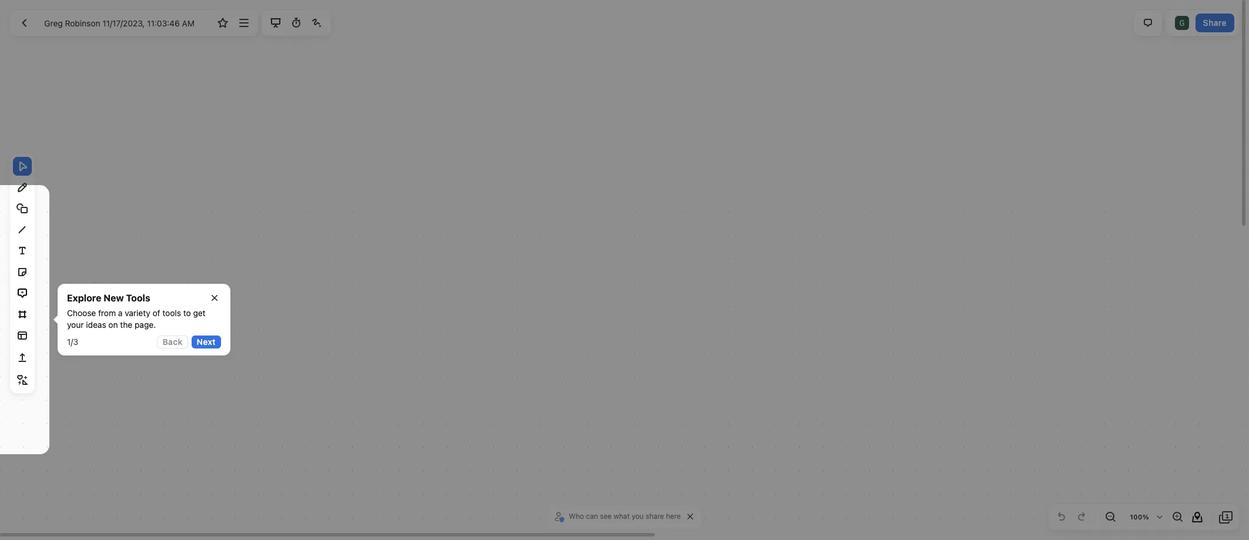 Task type: vqa. For each thing, say whether or not it's contained in the screenshot.
right icon related to Workspaces
no



Task type: locate. For each thing, give the bounding box(es) containing it.
choose
[[67, 308, 96, 318]]

what
[[614, 512, 630, 521]]

upload pdfs and images image
[[15, 351, 29, 365]]

choose from a variety of tools to get your ideas on the page.
[[67, 308, 206, 330]]

explore
[[67, 293, 101, 303]]

who
[[569, 512, 584, 521]]

/
[[71, 337, 73, 347]]

more tools image
[[15, 373, 29, 387]]

the
[[120, 320, 132, 330]]

tools
[[126, 293, 150, 303]]

next
[[197, 337, 216, 347]]

100 %
[[1130, 513, 1149, 521]]

explore new tools tooltip
[[49, 284, 230, 356]]

a
[[118, 308, 123, 318]]

to
[[183, 308, 191, 318]]

who can see what you share here
[[569, 512, 681, 521]]

zoom in image
[[1171, 510, 1185, 524]]

explore new tools
[[67, 293, 150, 303]]

share
[[1203, 17, 1227, 27]]

page.
[[135, 320, 156, 330]]

laser image
[[310, 16, 324, 30]]

share
[[646, 512, 664, 521]]

present image
[[268, 16, 283, 30]]

get
[[193, 308, 206, 318]]

star this whiteboard image
[[216, 16, 230, 30]]



Task type: describe. For each thing, give the bounding box(es) containing it.
zoom out image
[[1104, 510, 1118, 524]]

you
[[632, 512, 644, 521]]

more options image
[[237, 16, 251, 30]]

from
[[98, 308, 116, 318]]

share button
[[1196, 14, 1235, 32]]

tools
[[162, 308, 181, 318]]

timer image
[[289, 16, 303, 30]]

on
[[108, 320, 118, 330]]

3
[[73, 337, 78, 347]]

see
[[600, 512, 612, 521]]

here
[[666, 512, 681, 521]]

next button
[[191, 336, 221, 349]]

explore new tools element
[[67, 291, 150, 305]]

templates image
[[15, 328, 29, 342]]

your
[[67, 320, 84, 330]]

who can see what you share here button
[[553, 508, 684, 526]]

100
[[1130, 513, 1143, 521]]

1 / 3
[[67, 337, 78, 347]]

ideas
[[86, 320, 106, 330]]

%
[[1143, 513, 1149, 521]]

dashboard image
[[17, 16, 31, 30]]

can
[[586, 512, 598, 521]]

1
[[67, 337, 71, 347]]

new
[[104, 293, 124, 303]]

pages image
[[1219, 510, 1233, 524]]

Document name text field
[[35, 14, 212, 32]]

comment panel image
[[1141, 16, 1155, 30]]

of
[[153, 308, 160, 318]]

variety
[[125, 308, 150, 318]]

choose from a variety of tools to get your ideas on the page. element
[[67, 307, 221, 331]]



